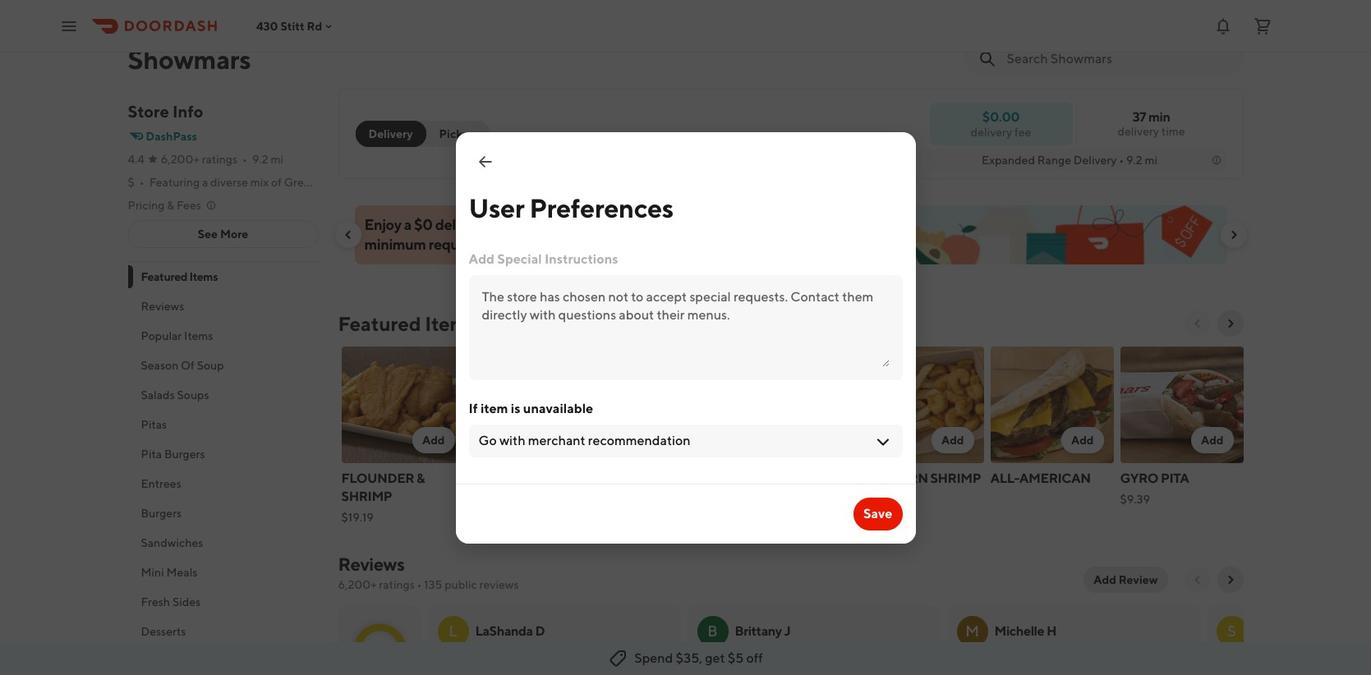 Task type: vqa. For each thing, say whether or not it's contained in the screenshot.


Task type: locate. For each thing, give the bounding box(es) containing it.
burgers
[[164, 448, 205, 461], [141, 507, 182, 520]]

all american image
[[991, 347, 1114, 463]]

popcorn
[[861, 471, 928, 486]]

dashpass
[[146, 130, 197, 143]]

1 vertical spatial reviews
[[338, 554, 404, 575]]

0 vertical spatial burgers
[[164, 448, 205, 461]]

0 horizontal spatial 4.4
[[128, 153, 144, 166]]

1 horizontal spatial fee
[[1015, 125, 1032, 138]]

• doordash order
[[543, 655, 624, 667]]

1 horizontal spatial $5
[[728, 651, 744, 666]]

pricing & fees button
[[128, 197, 218, 214]]

$5
[[633, 216, 650, 233], [728, 651, 744, 666]]

ratings left 9.2 mi
[[202, 153, 238, 166]]

0 horizontal spatial delivery
[[435, 216, 487, 233]]

2 horizontal spatial delivery
[[1118, 125, 1159, 138]]

see
[[198, 228, 218, 241]]

fee left on
[[490, 216, 511, 233]]

Delivery radio
[[355, 121, 426, 147]]

expanded range delivery • 9.2 mi image
[[1210, 154, 1223, 167]]

1 vertical spatial 4.4
[[368, 640, 392, 659]]

fee inside $0.00 delivery fee
[[1015, 125, 1032, 138]]

fresh
[[141, 596, 170, 609]]

$5 inside enjoy a $0 delivery fee on your first order, $5 subtotal minimum required.
[[633, 216, 650, 233]]

featured up popular
[[141, 270, 187, 283]]

3 add button from the left
[[672, 427, 714, 454]]

1 vertical spatial shrimp
[[341, 489, 392, 505]]

0 horizontal spatial &
[[167, 199, 174, 212]]

& left fees at the top of the page
[[167, 199, 174, 212]]

& inside button
[[167, 199, 174, 212]]

1 vertical spatial fee
[[490, 216, 511, 233]]

the classic image
[[731, 347, 854, 463]]

delivery left "time"
[[1118, 125, 1159, 138]]

0 horizontal spatial featured items
[[141, 270, 218, 283]]

$5 left off
[[728, 651, 744, 666]]

add special instructions
[[469, 251, 618, 267]]

shrimp down flounder
[[341, 489, 392, 505]]

pitas
[[141, 418, 167, 431]]

•
[[242, 153, 247, 166], [1119, 154, 1124, 167], [139, 176, 144, 189], [417, 578, 422, 592], [543, 655, 548, 667]]

delivery down $0.00 on the right of the page
[[971, 125, 1012, 138]]

see more
[[198, 228, 248, 241]]

j
[[784, 624, 791, 639]]

add review button
[[1084, 567, 1168, 593]]

gyro pita $9.39
[[1120, 471, 1189, 506]]

1 vertical spatial featured
[[338, 312, 421, 335]]

delivery up required.
[[435, 216, 487, 233]]

1 horizontal spatial shrimp
[[930, 471, 981, 486]]

&
[[167, 199, 174, 212], [417, 471, 425, 486]]

burgers right pita on the bottom of the page
[[164, 448, 205, 461]]

world famous fish sandwich
[[471, 471, 581, 505]]

items down required.
[[425, 312, 476, 335]]

reviews button
[[128, 292, 318, 321]]

• left 9.2 mi
[[242, 153, 247, 166]]

sides
[[172, 596, 201, 609]]

mi down 37 min delivery time
[[1145, 154, 1158, 167]]

items up "of"
[[184, 329, 213, 343]]

reviews inside button
[[141, 300, 184, 313]]

fish
[[471, 489, 501, 505]]

add button for world famous fish sandwich
[[542, 427, 585, 454]]

add button for flounder & shrimp
[[412, 427, 455, 454]]

add button for all-american
[[1062, 427, 1104, 454]]

popcorn shrimp $7.19
[[861, 471, 981, 506]]

flounder
[[341, 471, 414, 486]]

0 horizontal spatial featured
[[141, 270, 187, 283]]

0 vertical spatial $5
[[633, 216, 650, 233]]

$5 right order,
[[633, 216, 650, 233]]

2 add button from the left
[[542, 427, 585, 454]]

9.2 down 37 min delivery time
[[1126, 154, 1143, 167]]

delivery left the pickup option
[[369, 127, 413, 141]]

previous button of carousel image
[[341, 228, 355, 242]]

season of soup
[[141, 359, 224, 372]]

michelle
[[995, 624, 1044, 639]]

shrimp*
[[601, 489, 657, 505]]

ratings down reviews link
[[379, 578, 415, 592]]

0 vertical spatial fee
[[1015, 125, 1032, 138]]

0 vertical spatial featured items
[[141, 270, 218, 283]]

6 add button from the left
[[1191, 427, 1234, 454]]

spend
[[635, 651, 673, 666]]

on
[[513, 216, 530, 233]]

expanded range delivery • 9.2 mi
[[982, 154, 1158, 167]]

soups
[[177, 389, 209, 402]]

featured items down the see
[[141, 270, 218, 283]]

add button
[[412, 427, 455, 454], [542, 427, 585, 454], [672, 427, 714, 454], [932, 427, 974, 454], [1062, 427, 1104, 454], [1191, 427, 1234, 454]]

featured items down the minimum
[[338, 312, 476, 335]]

gyro
[[1120, 471, 1159, 486]]

user preferences
[[469, 192, 674, 223]]

reviews link
[[338, 554, 404, 575]]

featured down the minimum
[[338, 312, 421, 335]]

classic
[[759, 471, 814, 486]]

0 horizontal spatial fee
[[490, 216, 511, 233]]

1 horizontal spatial 4.4
[[368, 640, 392, 659]]

$9.39
[[1120, 493, 1150, 506]]

1 add button from the left
[[412, 427, 455, 454]]

mi
[[271, 153, 283, 166], [1145, 154, 1158, 167]]

0 vertical spatial delivery
[[369, 127, 413, 141]]

pickup
[[439, 127, 477, 141]]

0 horizontal spatial $5
[[633, 216, 650, 233]]

a
[[404, 216, 412, 233]]

add button for calabash shrimp*
[[672, 427, 714, 454]]

Add Special Instructions text field
[[482, 288, 889, 367]]

$0
[[414, 216, 433, 233]]

0 vertical spatial &
[[167, 199, 174, 212]]

add for calabash shrimp*
[[682, 434, 705, 447]]

1 horizontal spatial &
[[417, 471, 425, 486]]

expanded
[[982, 154, 1035, 167]]

reviews for reviews
[[141, 300, 184, 313]]

instructions
[[545, 251, 618, 267]]

9.2 right 6,200+ ratings •
[[252, 153, 268, 166]]

fee inside enjoy a $0 delivery fee on your first order, $5 subtotal minimum required.
[[490, 216, 511, 233]]

0 horizontal spatial shrimp
[[341, 489, 392, 505]]

6,200+ down reviews link
[[338, 578, 377, 592]]

off
[[746, 651, 763, 666]]

& right flounder
[[417, 471, 425, 486]]

0 horizontal spatial mi
[[271, 153, 283, 166]]

all-american
[[991, 471, 1091, 486]]

pita
[[1161, 471, 1189, 486]]

season of soup button
[[128, 351, 318, 380]]

previous image
[[1191, 574, 1204, 587]]

1 horizontal spatial delivery
[[971, 125, 1012, 138]]

shrimp left the all-
[[930, 471, 981, 486]]

shrimp inside 'flounder & shrimp $19.19'
[[341, 489, 392, 505]]

public
[[445, 578, 477, 592]]

user preferences dialog
[[456, 132, 916, 544]]

1 horizontal spatial ratings
[[379, 578, 415, 592]]

pita burgers
[[141, 448, 205, 461]]

& inside 'flounder & shrimp $19.19'
[[417, 471, 425, 486]]

subtotal
[[652, 216, 706, 233]]

ratings inside the reviews 6,200+ ratings • 135 public reviews
[[379, 578, 415, 592]]

4 add button from the left
[[932, 427, 974, 454]]

get
[[705, 651, 725, 666]]

6,200+ inside the reviews 6,200+ ratings • 135 public reviews
[[338, 578, 377, 592]]

reviews up popular
[[141, 300, 184, 313]]

0 vertical spatial reviews
[[141, 300, 184, 313]]

0 vertical spatial ratings
[[202, 153, 238, 166]]

shrimp
[[930, 471, 981, 486], [341, 489, 392, 505]]

the classic
[[731, 471, 814, 486]]

min
[[1149, 109, 1170, 125]]

reviews
[[479, 578, 519, 592]]

0 horizontal spatial reviews
[[141, 300, 184, 313]]

brittany
[[735, 624, 782, 639]]

0 vertical spatial 6,200+
[[161, 153, 200, 166]]

doordash
[[550, 655, 595, 667]]

reviews inside the reviews 6,200+ ratings • 135 public reviews
[[338, 554, 404, 575]]

1 horizontal spatial 6,200+
[[338, 578, 377, 592]]

pitas button
[[128, 410, 318, 440]]

• down 37 min delivery time
[[1119, 154, 1124, 167]]

37 min delivery time
[[1118, 109, 1185, 138]]

delivery inside 37 min delivery time
[[1118, 125, 1159, 138]]

0 horizontal spatial delivery
[[369, 127, 413, 141]]

1 horizontal spatial featured
[[338, 312, 421, 335]]

$ •
[[128, 176, 144, 189]]

reviews down $19.19
[[338, 554, 404, 575]]

0 horizontal spatial ratings
[[202, 153, 238, 166]]

your
[[532, 216, 562, 233]]

range
[[1038, 154, 1071, 167]]

0 vertical spatial featured
[[141, 270, 187, 283]]

delivery right range
[[1074, 154, 1117, 167]]

delivery
[[1118, 125, 1159, 138], [971, 125, 1012, 138], [435, 216, 487, 233]]

5 add button from the left
[[1062, 427, 1104, 454]]

save
[[863, 506, 893, 521]]

mi right 6,200+ ratings •
[[271, 153, 283, 166]]

• left 135
[[417, 578, 422, 592]]

the
[[731, 471, 757, 486]]

reviews
[[141, 300, 184, 313], [338, 554, 404, 575]]

1 horizontal spatial reviews
[[338, 554, 404, 575]]

world
[[471, 471, 522, 486]]

store info
[[128, 102, 203, 121]]

burgers down entrees
[[141, 507, 182, 520]]

s
[[1228, 623, 1236, 640]]

items inside button
[[184, 329, 213, 343]]

0 items, open order cart image
[[1253, 16, 1273, 36]]

h
[[1047, 624, 1057, 639]]

fresh sides
[[141, 596, 201, 609]]

add button for gyro pita
[[1191, 427, 1234, 454]]

popcorn shrimp image
[[861, 347, 984, 463]]

featured items heading
[[338, 311, 476, 337]]

1 horizontal spatial featured items
[[338, 312, 476, 335]]

1 vertical spatial &
[[417, 471, 425, 486]]

1 vertical spatial featured items
[[338, 312, 476, 335]]

1 vertical spatial 6,200+
[[338, 578, 377, 592]]

1 vertical spatial ratings
[[379, 578, 415, 592]]

6,200+ down dashpass
[[161, 153, 200, 166]]

$35,
[[676, 651, 703, 666]]

order methods option group
[[355, 121, 490, 147]]

fee down $0.00 on the right of the page
[[1015, 125, 1032, 138]]

m
[[966, 623, 979, 640]]

0 vertical spatial shrimp
[[930, 471, 981, 486]]

1 vertical spatial delivery
[[1074, 154, 1117, 167]]

430 stitt rd button
[[256, 19, 335, 32]]



Task type: describe. For each thing, give the bounding box(es) containing it.
6,200+ ratings •
[[161, 153, 247, 166]]

item
[[481, 401, 508, 416]]

add for popcorn shrimp
[[942, 434, 964, 447]]

add for world famous fish sandwich
[[552, 434, 575, 447]]

is
[[511, 401, 521, 416]]

next button of carousel image
[[1224, 317, 1237, 330]]

• right $
[[139, 176, 144, 189]]

mini meals button
[[128, 558, 318, 587]]

0 vertical spatial 4.4
[[128, 153, 144, 166]]

1 horizontal spatial mi
[[1145, 154, 1158, 167]]

sandwiches
[[141, 537, 203, 550]]

next button of carousel image
[[1227, 228, 1240, 242]]

featured inside heading
[[338, 312, 421, 335]]

135
[[424, 578, 442, 592]]

if item is unavailable
[[469, 401, 593, 416]]

delivery inside radio
[[369, 127, 413, 141]]

enjoy
[[364, 216, 401, 233]]

special
[[497, 251, 542, 267]]

meals
[[166, 566, 198, 579]]

american
[[1020, 471, 1091, 486]]

d
[[535, 624, 545, 639]]

open menu image
[[59, 16, 79, 36]]

save button
[[854, 498, 903, 530]]

sandwich
[[503, 489, 577, 505]]

$
[[128, 176, 135, 189]]

$19.19
[[341, 511, 374, 524]]

add for flounder & shrimp
[[422, 434, 445, 447]]

mini meals
[[141, 566, 198, 579]]

desserts
[[141, 625, 186, 638]]

10
[[1172, 0, 1184, 13]]

notification bell image
[[1214, 16, 1233, 36]]

delivery inside $0.00 delivery fee
[[971, 125, 1012, 138]]

review
[[1119, 574, 1158, 587]]

burgers button
[[128, 499, 318, 528]]

$7.19
[[861, 493, 887, 506]]

gyro pita image
[[1120, 347, 1244, 463]]

• inside the reviews 6,200+ ratings • 135 public reviews
[[417, 578, 422, 592]]

1 horizontal spatial 9.2
[[1126, 154, 1143, 167]]

pita
[[141, 448, 162, 461]]

reviews for reviews 6,200+ ratings • 135 public reviews
[[338, 554, 404, 575]]

1 vertical spatial $5
[[728, 651, 744, 666]]

spend $35, get $5 off
[[635, 651, 763, 666]]

add for gyro pita
[[1201, 434, 1224, 447]]

add review
[[1094, 574, 1158, 587]]

the classic button
[[728, 343, 857, 495]]

9.2 mi
[[252, 153, 283, 166]]

Item Search search field
[[1007, 50, 1230, 68]]

& for flounder
[[417, 471, 425, 486]]

reviews 6,200+ ratings • 135 public reviews
[[338, 554, 519, 592]]

order
[[597, 655, 624, 667]]

1 horizontal spatial delivery
[[1074, 154, 1117, 167]]

pricing & fees
[[128, 199, 201, 212]]

calabash shrimp* image
[[601, 347, 724, 463]]

see more button
[[129, 221, 318, 247]]

shrimp inside popcorn shrimp $7.19
[[930, 471, 981, 486]]

sandwiches button
[[128, 528, 318, 558]]

add inside add review button
[[1094, 574, 1116, 587]]

• left doordash
[[543, 655, 548, 667]]

l
[[449, 623, 457, 640]]

rd
[[307, 19, 322, 32]]

10 photos
[[1172, 0, 1224, 13]]

more
[[220, 228, 248, 241]]

flounder & shrimp image
[[341, 347, 465, 463]]

pricing
[[128, 199, 165, 212]]

select promotional banner element
[[768, 265, 814, 294]]

0 horizontal spatial 9.2
[[252, 153, 268, 166]]

delivery inside enjoy a $0 delivery fee on your first order, $5 subtotal minimum required.
[[435, 216, 487, 233]]

world famous fish sandwich image
[[471, 347, 594, 463]]

salads soups
[[141, 389, 209, 402]]

calabash
[[601, 471, 672, 486]]

$0.00 delivery fee
[[971, 109, 1032, 138]]

items up reviews button
[[189, 270, 218, 283]]

first
[[564, 216, 590, 233]]

Pickup radio
[[416, 121, 490, 147]]

preferences
[[529, 192, 674, 223]]

entrees button
[[128, 469, 318, 499]]

add inside user preferences dialog
[[469, 251, 495, 267]]

back image
[[475, 152, 495, 171]]

0 horizontal spatial 6,200+
[[161, 153, 200, 166]]

info
[[172, 102, 203, 121]]

lashanda
[[475, 624, 533, 639]]

time
[[1162, 125, 1185, 138]]

previous button of carousel image
[[1191, 317, 1204, 330]]

37
[[1133, 109, 1146, 125]]

photos
[[1187, 0, 1224, 13]]

b
[[708, 623, 718, 640]]

add button for popcorn shrimp
[[932, 427, 974, 454]]

order,
[[592, 216, 630, 233]]

fees
[[177, 199, 201, 212]]

430 stitt rd
[[256, 19, 322, 32]]

& for pricing
[[167, 199, 174, 212]]

if
[[469, 401, 478, 416]]

all-
[[991, 471, 1020, 486]]

desserts button
[[128, 617, 318, 647]]

of
[[181, 359, 195, 372]]

1 vertical spatial burgers
[[141, 507, 182, 520]]

$0.00
[[983, 109, 1020, 124]]

season
[[141, 359, 179, 372]]

soup
[[197, 359, 224, 372]]

store
[[128, 102, 169, 121]]

popular items
[[141, 329, 213, 343]]

items inside heading
[[425, 312, 476, 335]]

user
[[469, 192, 524, 223]]

pita burgers button
[[128, 440, 318, 469]]

next image
[[1224, 574, 1237, 587]]

salads soups button
[[128, 380, 318, 410]]

flounder & shrimp $19.19
[[341, 471, 425, 524]]

add for all-american
[[1071, 434, 1094, 447]]



